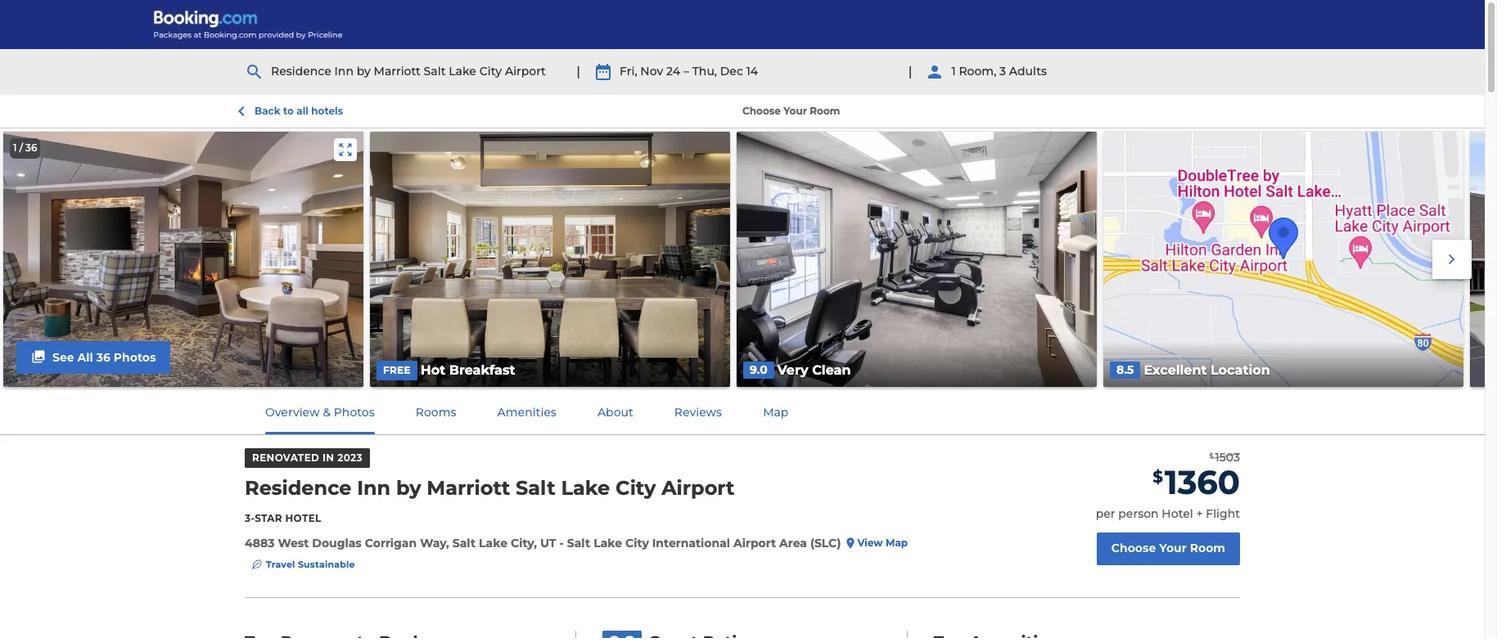 Task type: describe. For each thing, give the bounding box(es) containing it.
excellent location
[[1144, 362, 1270, 378]]

hotel inside $ 1503 $ 1360 per person hotel + flight
[[1162, 507, 1193, 522]]

breakfast
[[449, 362, 515, 378]]

1 horizontal spatial $
[[1209, 452, 1213, 460]]

0 horizontal spatial marriott
[[374, 64, 421, 79]]

choose your room inside button
[[1111, 541, 1225, 556]]

rooms
[[416, 405, 456, 420]]

1 horizontal spatial inn
[[357, 476, 391, 500]]

0 vertical spatial photos
[[114, 350, 156, 365]]

overview
[[265, 405, 320, 420]]

very clean
[[777, 362, 851, 378]]

renovated in 2023
[[252, 451, 363, 464]]

1 horizontal spatial marriott
[[427, 476, 510, 500]]

fri,
[[620, 64, 637, 79]]

1 vertical spatial by
[[396, 476, 421, 500]]

per
[[1096, 507, 1115, 522]]

3-star hotel
[[245, 512, 321, 524]]

map inside button
[[763, 405, 789, 420]]

tab list containing overview & photos
[[245, 390, 809, 435]]

location
[[1211, 362, 1270, 378]]

about button
[[578, 391, 653, 435]]

0 vertical spatial residence
[[271, 64, 331, 79]]

/
[[19, 142, 23, 154]]

14
[[746, 64, 758, 79]]

very
[[777, 362, 808, 378]]

1 for 1 / 36
[[13, 142, 17, 154]]

free
[[383, 364, 411, 376]]

to
[[283, 105, 294, 117]]

nov
[[640, 64, 663, 79]]

all
[[77, 350, 93, 365]]

1 / 36
[[13, 142, 37, 154]]

choose inside choose your room button
[[1111, 541, 1156, 556]]

fri, nov 24 – thu, dec 14
[[620, 64, 758, 79]]

1 horizontal spatial salt
[[516, 476, 555, 500]]

back to all hotels
[[255, 105, 343, 117]]

| for fri, nov 24 – thu, dec 14
[[576, 64, 580, 79]]

1 for 1 room, 3 adults
[[951, 64, 956, 79]]

0 vertical spatial inn
[[334, 64, 354, 79]]

thu,
[[692, 64, 717, 79]]

1 property building image from the left
[[3, 132, 363, 387]]

renovated
[[252, 451, 319, 464]]

0 vertical spatial choose
[[742, 104, 781, 117]]

0 horizontal spatial airport
[[505, 64, 546, 79]]

booking.com packages image
[[153, 10, 344, 39]]

0 horizontal spatial salt
[[424, 64, 446, 79]]

view map button
[[841, 537, 908, 550]]

map button
[[743, 391, 808, 435]]

1360
[[1165, 463, 1240, 503]]

all
[[297, 105, 308, 117]]

24
[[666, 64, 680, 79]]

person
[[1118, 507, 1159, 522]]

8.5
[[1116, 363, 1134, 378]]

0 vertical spatial lake
[[449, 64, 476, 79]]

see all 36 photos
[[52, 350, 156, 365]]

your inside button
[[1159, 541, 1187, 556]]

see all 36 photos button
[[16, 341, 171, 374]]

about
[[597, 405, 633, 420]]

0 vertical spatial by
[[357, 64, 371, 79]]

room inside button
[[1190, 541, 1225, 556]]

0 vertical spatial residence inn by marriott salt lake city airport
[[271, 64, 546, 79]]

map inside button
[[886, 537, 908, 549]]



Task type: locate. For each thing, give the bounding box(es) containing it.
travel
[[266, 559, 295, 570]]

city
[[479, 64, 502, 79], [616, 476, 656, 500]]

photos inside tab list
[[334, 405, 375, 420]]

overview & photos
[[265, 405, 375, 420]]

| for 1 room, 3 adults
[[908, 64, 912, 79]]

1 vertical spatial choose your room
[[1111, 541, 1225, 556]]

0 vertical spatial map
[[763, 405, 789, 420]]

reviews
[[674, 405, 722, 420]]

1 vertical spatial map
[[886, 537, 908, 549]]

view map
[[857, 537, 908, 549]]

by
[[357, 64, 371, 79], [396, 476, 421, 500]]

flight
[[1206, 507, 1240, 522]]

amenities button
[[478, 391, 576, 435]]

hotel
[[1162, 507, 1193, 522], [285, 512, 321, 524]]

excellent
[[1144, 362, 1207, 378]]

0 vertical spatial choose your room
[[742, 104, 840, 117]]

1 inside button
[[13, 142, 17, 154]]

inn
[[334, 64, 354, 79], [357, 476, 391, 500]]

1 vertical spatial airport
[[661, 476, 735, 500]]

property building image
[[3, 132, 363, 387], [1470, 132, 1497, 387]]

dec
[[720, 64, 743, 79]]

rooms button
[[396, 391, 476, 435]]

0 horizontal spatial inn
[[334, 64, 354, 79]]

$
[[1209, 452, 1213, 460], [1153, 468, 1163, 487]]

2 property building image from the left
[[1470, 132, 1497, 387]]

36 for /
[[25, 142, 37, 154]]

photos
[[114, 350, 156, 365], [334, 405, 375, 420]]

1 vertical spatial marriott
[[427, 476, 510, 500]]

1 vertical spatial choose
[[1111, 541, 1156, 556]]

| left room,
[[908, 64, 912, 79]]

1 / 36 button
[[3, 132, 363, 387]]

choose your room
[[742, 104, 840, 117], [1111, 541, 1225, 556]]

| left fri,
[[576, 64, 580, 79]]

0 horizontal spatial photos
[[114, 350, 156, 365]]

0 horizontal spatial hotel
[[285, 512, 321, 524]]

+
[[1196, 507, 1203, 522]]

travel sustainable
[[266, 559, 355, 570]]

0 vertical spatial salt
[[424, 64, 446, 79]]

choose down person
[[1111, 541, 1156, 556]]

overview & photos button
[[246, 391, 394, 435]]

$ up person
[[1153, 468, 1163, 487]]

1 left room,
[[951, 64, 956, 79]]

&
[[323, 405, 331, 420]]

1 vertical spatial $
[[1153, 468, 1163, 487]]

1 vertical spatial photos
[[334, 405, 375, 420]]

1 horizontal spatial property building image
[[1470, 132, 1497, 387]]

inn up hotels
[[334, 64, 354, 79]]

residence
[[271, 64, 331, 79], [245, 476, 351, 500]]

1 vertical spatial city
[[616, 476, 656, 500]]

sustainable
[[298, 559, 355, 570]]

clean
[[812, 362, 851, 378]]

3-
[[245, 512, 255, 524]]

2 | from the left
[[908, 64, 912, 79]]

1 vertical spatial 1
[[13, 142, 17, 154]]

36 for all
[[96, 350, 110, 365]]

1 horizontal spatial map
[[886, 537, 908, 549]]

0 horizontal spatial choose
[[742, 104, 781, 117]]

3
[[999, 64, 1006, 79]]

0 vertical spatial marriott
[[374, 64, 421, 79]]

1 left /
[[13, 142, 17, 154]]

map
[[763, 405, 789, 420], [886, 537, 908, 549]]

choose
[[742, 104, 781, 117], [1111, 541, 1156, 556]]

$ 1503 $ 1360 per person hotel + flight
[[1096, 450, 1240, 522]]

choose down the 14
[[742, 104, 781, 117]]

adults
[[1009, 64, 1047, 79]]

your
[[783, 104, 807, 117], [1159, 541, 1187, 556]]

hotels
[[311, 105, 343, 117]]

36 right all on the bottom
[[96, 350, 110, 365]]

residence up all
[[271, 64, 331, 79]]

photos right all on the bottom
[[114, 350, 156, 365]]

1 vertical spatial lake
[[561, 476, 610, 500]]

0 horizontal spatial lake
[[449, 64, 476, 79]]

0 horizontal spatial city
[[479, 64, 502, 79]]

1 horizontal spatial 1
[[951, 64, 956, 79]]

0 horizontal spatial property building image
[[3, 132, 363, 387]]

hotel right star
[[285, 512, 321, 524]]

1 vertical spatial residence
[[245, 476, 351, 500]]

photos right &
[[334, 405, 375, 420]]

0 vertical spatial room
[[810, 104, 840, 117]]

36
[[25, 142, 37, 154], [96, 350, 110, 365]]

residence down renovated in 2023
[[245, 476, 351, 500]]

map right view
[[886, 537, 908, 549]]

room
[[810, 104, 840, 117], [1190, 541, 1225, 556]]

0 horizontal spatial 1
[[13, 142, 17, 154]]

see
[[52, 350, 74, 365]]

map down the 9.0
[[763, 405, 789, 420]]

tab list
[[245, 390, 809, 435]]

0 horizontal spatial choose your room
[[742, 104, 840, 117]]

1 horizontal spatial 36
[[96, 350, 110, 365]]

0 vertical spatial 1
[[951, 64, 956, 79]]

1 vertical spatial 36
[[96, 350, 110, 365]]

1 horizontal spatial room
[[1190, 541, 1225, 556]]

1 vertical spatial residence inn by marriott salt lake city airport
[[245, 476, 735, 500]]

0 vertical spatial airport
[[505, 64, 546, 79]]

1 horizontal spatial city
[[616, 476, 656, 500]]

2023
[[337, 451, 363, 464]]

airport
[[505, 64, 546, 79], [661, 476, 735, 500]]

1 horizontal spatial photos
[[334, 405, 375, 420]]

1 horizontal spatial airport
[[661, 476, 735, 500]]

back to all hotels button
[[232, 101, 343, 121]]

choose your room button
[[1097, 533, 1240, 566]]

hotel left +
[[1162, 507, 1193, 522]]

1 vertical spatial your
[[1159, 541, 1187, 556]]

0 vertical spatial $
[[1209, 452, 1213, 460]]

0 vertical spatial city
[[479, 64, 502, 79]]

9.0
[[750, 363, 768, 378]]

1 | from the left
[[576, 64, 580, 79]]

1 horizontal spatial |
[[908, 64, 912, 79]]

amenities
[[497, 405, 556, 420]]

0 horizontal spatial $
[[1153, 468, 1163, 487]]

1 horizontal spatial by
[[396, 476, 421, 500]]

1 vertical spatial inn
[[357, 476, 391, 500]]

residence inn by marriott salt lake city airport
[[271, 64, 546, 79], [245, 476, 735, 500]]

star
[[255, 512, 282, 524]]

1 room, 3 adults
[[951, 64, 1047, 79]]

–
[[683, 64, 689, 79]]

1 horizontal spatial lake
[[561, 476, 610, 500]]

1503
[[1215, 450, 1240, 465]]

0 horizontal spatial |
[[576, 64, 580, 79]]

1 vertical spatial room
[[1190, 541, 1225, 556]]

reviews button
[[655, 391, 742, 435]]

1 horizontal spatial choose
[[1111, 541, 1156, 556]]

choose your room down person
[[1111, 541, 1225, 556]]

0 horizontal spatial 36
[[25, 142, 37, 154]]

0 horizontal spatial your
[[783, 104, 807, 117]]

choose your room down the 14
[[742, 104, 840, 117]]

0 vertical spatial 36
[[25, 142, 37, 154]]

1
[[951, 64, 956, 79], [13, 142, 17, 154]]

36 right /
[[25, 142, 37, 154]]

0 horizontal spatial by
[[357, 64, 371, 79]]

room,
[[959, 64, 996, 79]]

0 vertical spatial your
[[783, 104, 807, 117]]

1 horizontal spatial hotel
[[1162, 507, 1193, 522]]

back
[[255, 105, 280, 117]]

0 horizontal spatial map
[[763, 405, 789, 420]]

lake
[[449, 64, 476, 79], [561, 476, 610, 500]]

|
[[576, 64, 580, 79], [908, 64, 912, 79]]

inn down 2023
[[357, 476, 391, 500]]

hot
[[421, 362, 445, 378]]

in
[[323, 451, 334, 464]]

$ left 1503
[[1209, 452, 1213, 460]]

1 horizontal spatial your
[[1159, 541, 1187, 556]]

view
[[857, 537, 883, 549]]

marriott
[[374, 64, 421, 79], [427, 476, 510, 500]]

hot breakfast
[[421, 362, 515, 378]]

0 horizontal spatial room
[[810, 104, 840, 117]]

salt
[[424, 64, 446, 79], [516, 476, 555, 500]]

1 horizontal spatial choose your room
[[1111, 541, 1225, 556]]

1 vertical spatial salt
[[516, 476, 555, 500]]



Task type: vqa. For each thing, say whether or not it's contained in the screenshot.
right city
yes



